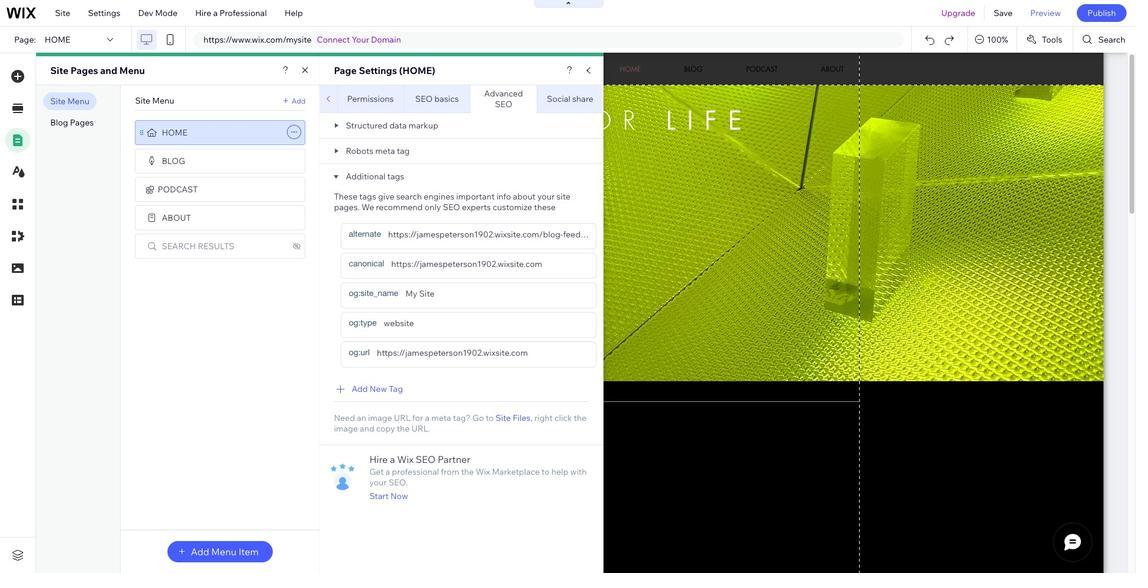 Task type: locate. For each thing, give the bounding box(es) containing it.
hire inside hire a wix seo partner get a professional from the wix marketplace to help with your seo. start now
[[370, 454, 388, 465]]

1 vertical spatial add
[[352, 384, 368, 394]]

search
[[162, 241, 196, 252]]

seo right only
[[443, 202, 460, 213]]

0 vertical spatial settings
[[88, 8, 120, 18]]

0 horizontal spatial add
[[191, 546, 209, 558]]

image right an on the left of page
[[368, 413, 392, 423]]

your up start
[[370, 477, 387, 488]]

1 horizontal spatial hire
[[370, 454, 388, 465]]

og:url
[[349, 348, 370, 357]]

info
[[497, 191, 511, 202]]

1 horizontal spatial to
[[542, 467, 550, 477]]

0 horizontal spatial to
[[486, 413, 494, 423]]

page settings (home)
[[334, 65, 436, 76]]

hire up get
[[370, 454, 388, 465]]

add menu item button
[[168, 541, 273, 562]]

upgrade
[[942, 8, 976, 18]]

0 horizontal spatial home
[[45, 34, 70, 45]]

2 horizontal spatial add
[[352, 384, 368, 394]]

0 horizontal spatial meta
[[376, 146, 395, 156]]

1 vertical spatial your
[[370, 477, 387, 488]]

an
[[357, 413, 366, 423]]

pages up blog pages
[[71, 65, 98, 76]]

1 horizontal spatial wix
[[476, 467, 490, 477]]

0 horizontal spatial your
[[370, 477, 387, 488]]

https://jamespeterson1902.wixsite.com
[[392, 259, 543, 269], [377, 348, 528, 358]]

publish button
[[1078, 4, 1127, 22]]

home
[[45, 34, 70, 45], [162, 127, 188, 138]]

files
[[513, 413, 531, 423]]

your
[[538, 191, 555, 202], [370, 477, 387, 488]]

add menu item
[[191, 546, 259, 558]]

professional
[[392, 467, 439, 477]]

the right from
[[461, 467, 474, 477]]

hire a professional
[[195, 8, 267, 18]]

save button
[[985, 0, 1022, 26]]

1 vertical spatial wix
[[476, 467, 490, 477]]

seo up professional
[[416, 454, 436, 465]]

to left help
[[542, 467, 550, 477]]

podcast
[[158, 184, 198, 195]]

to
[[486, 413, 494, 423], [542, 467, 550, 477]]

feed.xml
[[563, 229, 597, 240]]

tools button
[[1018, 27, 1074, 53]]

site
[[55, 8, 70, 18], [50, 65, 69, 76], [135, 95, 150, 106], [50, 96, 66, 107], [419, 288, 435, 299], [496, 413, 511, 423]]

menu inside add menu item button
[[211, 546, 237, 558]]

image inside the , right click the image and copy the url.
[[334, 423, 358, 434]]

1 vertical spatial and
[[360, 423, 375, 434]]

0 horizontal spatial image
[[334, 423, 358, 434]]

robots
[[346, 146, 374, 156]]

home up blog at the left top of the page
[[162, 127, 188, 138]]

1 vertical spatial pages
[[70, 117, 94, 128]]

pages right blog
[[70, 117, 94, 128]]

start
[[370, 491, 389, 501]]

2 horizontal spatial the
[[574, 413, 587, 423]]

wix
[[397, 454, 414, 465], [476, 467, 490, 477]]

settings left 'dev'
[[88, 8, 120, 18]]

experts
[[462, 202, 491, 213]]

settings up permissions
[[359, 65, 397, 76]]

the left url.
[[397, 423, 410, 434]]

a up seo.
[[390, 454, 395, 465]]

start now link
[[370, 491, 408, 501]]

tags for these
[[359, 191, 376, 202]]

meta left tag at the top left
[[376, 146, 395, 156]]

tags up give
[[388, 171, 404, 182]]

1 vertical spatial https://jamespeterson1902.wixsite.com
[[377, 348, 528, 358]]

the right click at bottom
[[574, 413, 587, 423]]

0 horizontal spatial tags
[[359, 191, 376, 202]]

,
[[531, 413, 533, 423]]

help
[[285, 8, 303, 18]]

a
[[213, 8, 218, 18], [425, 413, 430, 423], [390, 454, 395, 465], [386, 467, 390, 477]]

1 horizontal spatial home
[[162, 127, 188, 138]]

seo left social
[[495, 99, 513, 110]]

0 horizontal spatial the
[[397, 423, 410, 434]]

wix up professional
[[397, 454, 414, 465]]

add for add menu item
[[191, 546, 209, 558]]

add inside button
[[191, 546, 209, 558]]

a right for
[[425, 413, 430, 423]]

social share
[[547, 94, 594, 104]]

get
[[370, 467, 384, 477]]

hire
[[195, 8, 211, 18], [370, 454, 388, 465]]

the
[[574, 413, 587, 423], [397, 423, 410, 434], [461, 467, 474, 477]]

1 horizontal spatial and
[[360, 423, 375, 434]]

0 vertical spatial tags
[[388, 171, 404, 182]]

hire right mode
[[195, 8, 211, 18]]

page
[[334, 65, 357, 76]]

0 vertical spatial to
[[486, 413, 494, 423]]

0 vertical spatial hire
[[195, 8, 211, 18]]

your left site
[[538, 191, 555, 202]]

wix right from
[[476, 467, 490, 477]]

0 vertical spatial meta
[[376, 146, 395, 156]]

seo
[[416, 94, 433, 104], [495, 99, 513, 110], [443, 202, 460, 213], [416, 454, 436, 465]]

1 horizontal spatial add
[[292, 96, 306, 105]]

1 vertical spatial home
[[162, 127, 188, 138]]

1 vertical spatial hire
[[370, 454, 388, 465]]

tags left give
[[359, 191, 376, 202]]

2 vertical spatial add
[[191, 546, 209, 558]]

add inside button
[[352, 384, 368, 394]]

go
[[473, 413, 484, 423]]

1 vertical spatial to
[[542, 467, 550, 477]]

0 horizontal spatial settings
[[88, 8, 120, 18]]

tags
[[388, 171, 404, 182], [359, 191, 376, 202]]

to right go at the left of page
[[486, 413, 494, 423]]

pages
[[71, 65, 98, 76], [70, 117, 94, 128]]

1 horizontal spatial your
[[538, 191, 555, 202]]

0 horizontal spatial and
[[100, 65, 117, 76]]

tags inside the these tags give search engines important info about your site pages. we recommend only seo experts customize these tags.
[[359, 191, 376, 202]]

1 horizontal spatial image
[[368, 413, 392, 423]]

meta left "tag?"
[[432, 413, 451, 423]]

1 horizontal spatial the
[[461, 467, 474, 477]]

0 vertical spatial and
[[100, 65, 117, 76]]

share
[[573, 94, 594, 104]]

0 horizontal spatial wix
[[397, 454, 414, 465]]

your
[[352, 34, 369, 45]]

professional
[[220, 8, 267, 18]]

give
[[378, 191, 395, 202]]

settings
[[88, 8, 120, 18], [359, 65, 397, 76]]

recommend
[[376, 202, 423, 213]]

1 horizontal spatial meta
[[432, 413, 451, 423]]

image left copy
[[334, 423, 358, 434]]

canonical
[[349, 259, 384, 268]]

1 horizontal spatial tags
[[388, 171, 404, 182]]

1 horizontal spatial settings
[[359, 65, 397, 76]]

search results
[[162, 241, 234, 252]]

connect
[[317, 34, 350, 45]]

the inside hire a wix seo partner get a professional from the wix marketplace to help with your seo. start now
[[461, 467, 474, 477]]

1 vertical spatial tags
[[359, 191, 376, 202]]

search
[[1099, 34, 1126, 45]]

https://jamespeterson1902.wixsite.com/blog-feed.xml
[[388, 229, 597, 240]]

dev
[[138, 8, 153, 18]]

0 vertical spatial https://jamespeterson1902.wixsite.com
[[392, 259, 543, 269]]

0 horizontal spatial hire
[[195, 8, 211, 18]]

0 vertical spatial pages
[[71, 65, 98, 76]]

og:type
[[349, 318, 377, 327]]

0 vertical spatial add
[[292, 96, 306, 105]]

marketplace
[[492, 467, 540, 477]]

structured data markup
[[346, 120, 439, 131]]

seo inside the these tags give search engines important info about your site pages. we recommend only seo experts customize these tags.
[[443, 202, 460, 213]]

home up "site pages and menu"
[[45, 34, 70, 45]]

add new tag
[[352, 384, 403, 394]]

0 vertical spatial your
[[538, 191, 555, 202]]

add
[[292, 96, 306, 105], [352, 384, 368, 394], [191, 546, 209, 558]]

customize
[[493, 202, 533, 213]]

blog
[[50, 117, 68, 128]]

additional tags
[[346, 171, 404, 182]]

dev mode
[[138, 8, 178, 18]]



Task type: describe. For each thing, give the bounding box(es) containing it.
add for add new tag
[[352, 384, 368, 394]]

100% button
[[969, 27, 1017, 53]]

my site
[[406, 288, 435, 299]]

https://www.wix.com/mysite connect your domain
[[204, 34, 401, 45]]

preview
[[1031, 8, 1062, 18]]

additional
[[346, 171, 386, 182]]

preview button
[[1022, 0, 1070, 26]]

site pages and menu
[[50, 65, 145, 76]]

hire for wix
[[370, 454, 388, 465]]

add for add
[[292, 96, 306, 105]]

engines
[[424, 191, 455, 202]]

help
[[552, 467, 569, 477]]

url.
[[412, 423, 430, 434]]

add new tag button
[[334, 382, 403, 396]]

markup
[[409, 120, 439, 131]]

save
[[994, 8, 1013, 18]]

blog
[[162, 156, 185, 166]]

for
[[413, 413, 423, 423]]

need
[[334, 413, 355, 423]]

about
[[513, 191, 536, 202]]

partner
[[438, 454, 471, 465]]

seo inside advanced seo
[[495, 99, 513, 110]]

1 horizontal spatial site menu
[[135, 95, 174, 106]]

seo inside hire a wix seo partner get a professional from the wix marketplace to help with your seo. start now
[[416, 454, 436, 465]]

tag
[[397, 146, 410, 156]]

advanced
[[485, 88, 523, 99]]

search button
[[1074, 27, 1137, 53]]

results
[[198, 241, 234, 252]]

hire for professional
[[195, 8, 211, 18]]

copy
[[376, 423, 395, 434]]

data
[[390, 120, 407, 131]]

(home)
[[399, 65, 436, 76]]

from
[[441, 467, 460, 477]]

your inside the these tags give search engines important info about your site pages. we recommend only seo experts customize these tags.
[[538, 191, 555, 202]]

seo.
[[389, 477, 408, 488]]

alternate
[[349, 229, 381, 239]]

og:site_name
[[349, 288, 399, 298]]

website
[[384, 318, 414, 329]]

structured
[[346, 120, 388, 131]]

search
[[396, 191, 422, 202]]

0 vertical spatial wix
[[397, 454, 414, 465]]

these tags give search engines important info about your site pages. we recommend only seo experts customize these tags.
[[334, 191, 571, 223]]

a right get
[[386, 467, 390, 477]]

your inside hire a wix seo partner get a professional from the wix marketplace to help with your seo. start now
[[370, 477, 387, 488]]

permissions
[[347, 94, 394, 104]]

a left professional
[[213, 8, 218, 18]]

url
[[394, 413, 411, 423]]

seo basics
[[416, 94, 459, 104]]

https://jamespeterson1902.wixsite.com for canonical
[[392, 259, 543, 269]]

basics
[[435, 94, 459, 104]]

100%
[[988, 34, 1009, 45]]

these
[[334, 191, 358, 202]]

need an image url for a meta tag? go to site files
[[334, 413, 531, 423]]

tag?
[[453, 413, 471, 423]]

these
[[534, 202, 556, 213]]

site files link
[[496, 413, 531, 423]]

https://jamespeterson1902.wixsite.com/blog-
[[388, 229, 563, 240]]

with
[[571, 467, 587, 477]]

robots meta tag
[[346, 146, 410, 156]]

tag
[[389, 384, 403, 394]]

https://jamespeterson1902.wixsite.com for og:url
[[377, 348, 528, 358]]

hire a wix seo partner get a professional from the wix marketplace to help with your seo. start now
[[370, 454, 587, 501]]

advanced / expert illustration image
[[320, 445, 355, 492]]

about
[[162, 213, 191, 223]]

to inside hire a wix seo partner get a professional from the wix marketplace to help with your seo. start now
[[542, 467, 550, 477]]

social
[[547, 94, 571, 104]]

advanced seo
[[485, 88, 523, 110]]

we
[[362, 202, 374, 213]]

new
[[370, 384, 387, 394]]

site
[[557, 191, 571, 202]]

tools
[[1043, 34, 1063, 45]]

click
[[555, 413, 572, 423]]

https://www.wix.com/mysite
[[204, 34, 312, 45]]

pages for site
[[71, 65, 98, 76]]

and inside the , right click the image and copy the url.
[[360, 423, 375, 434]]

important
[[456, 191, 495, 202]]

blog pages
[[50, 117, 94, 128]]

, right click the image and copy the url.
[[334, 413, 587, 434]]

publish
[[1088, 8, 1117, 18]]

domain
[[371, 34, 401, 45]]

1 vertical spatial meta
[[432, 413, 451, 423]]

0 horizontal spatial site menu
[[50, 96, 89, 107]]

tags for additional
[[388, 171, 404, 182]]

0 vertical spatial home
[[45, 34, 70, 45]]

tags.
[[334, 213, 353, 223]]

pages for blog
[[70, 117, 94, 128]]

pages.
[[334, 202, 360, 213]]

1 vertical spatial settings
[[359, 65, 397, 76]]

mode
[[155, 8, 178, 18]]

seo left the basics
[[416, 94, 433, 104]]



Task type: vqa. For each thing, say whether or not it's contained in the screenshot.
Pages corresponding to Blog
yes



